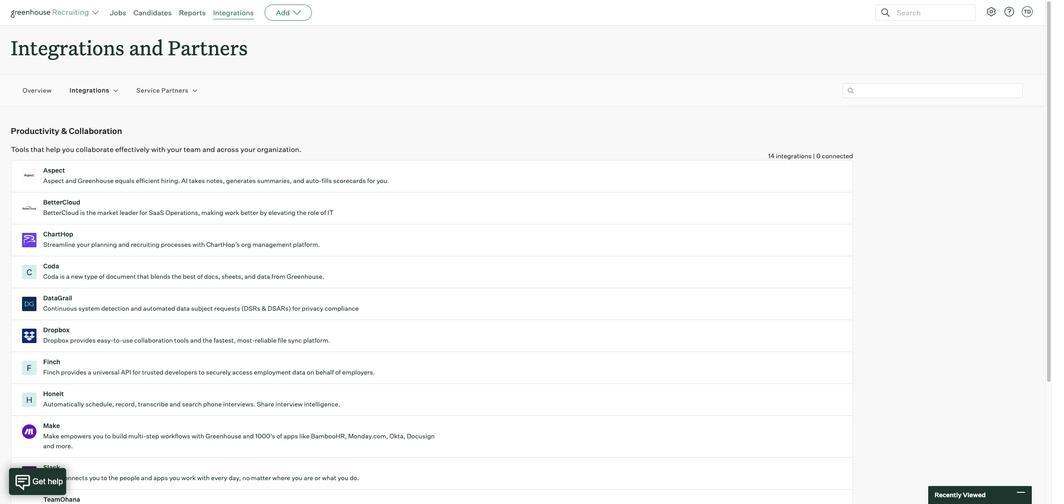 Task type: describe. For each thing, give the bounding box(es) containing it.
use
[[122, 337, 133, 345]]

1 vertical spatial integrations
[[11, 34, 124, 61]]

with inside the charthop streamline your planning and recruiting processes with charthop's org management platform.
[[193, 241, 205, 249]]

monday.com,
[[348, 433, 388, 440]]

like
[[300, 433, 310, 440]]

with inside make make empowers you to build multi-step workflows with greenhouse and 1000's of apps like bamboohr, monday.com, okta, docusign and more.
[[192, 433, 204, 440]]

of inside finch finch provides a universal api for trusted developers to securely access employment data on behalf of employers.
[[335, 369, 341, 377]]

for inside datagrail continuous system detection and automated data subject requests (dsrs & dsars) for privacy compliance
[[293, 305, 301, 313]]

you left are
[[292, 475, 303, 482]]

most-
[[237, 337, 255, 345]]

people
[[120, 475, 140, 482]]

tools
[[11, 145, 29, 154]]

is for a
[[60, 273, 65, 281]]

you right "connects"
[[89, 475, 100, 482]]

work for better
[[225, 209, 239, 217]]

making
[[202, 209, 224, 217]]

phone
[[203, 401, 222, 408]]

2 make from the top
[[43, 433, 59, 440]]

tools that help you collaborate effectively with your team and across your organization.
[[11, 145, 302, 154]]

help
[[46, 145, 60, 154]]

and inside the dropbox dropbox provides easy-to-use collaboration tools and the fastest, most-reliable file sync platform.
[[190, 337, 201, 345]]

greenhouse inside make make empowers you to build multi-step workflows with greenhouse and 1000's of apps like bamboohr, monday.com, okta, docusign and more.
[[206, 433, 242, 440]]

0 horizontal spatial integrations link
[[70, 86, 109, 95]]

of right best
[[197, 273, 203, 281]]

more.
[[56, 443, 73, 450]]

jobs link
[[110, 8, 126, 17]]

td button
[[1023, 6, 1033, 17]]

from
[[272, 273, 285, 281]]

access
[[232, 369, 253, 377]]

okta,
[[390, 433, 406, 440]]

operations,
[[166, 209, 200, 217]]

recently viewed
[[935, 492, 986, 499]]

0
[[817, 152, 821, 160]]

by
[[260, 209, 267, 217]]

candidates
[[134, 8, 172, 17]]

across
[[217, 145, 239, 154]]

td button
[[1021, 5, 1035, 19]]

collaboration
[[134, 337, 173, 345]]

service
[[136, 87, 160, 94]]

connected
[[823, 152, 854, 160]]

Search text field
[[895, 6, 968, 19]]

to for workflows
[[105, 433, 111, 440]]

you.
[[377, 177, 390, 185]]

record,
[[116, 401, 137, 408]]

to-
[[114, 337, 122, 345]]

and down collaborate
[[65, 177, 77, 185]]

overview
[[23, 87, 52, 94]]

0 vertical spatial integrations
[[213, 8, 254, 17]]

detection
[[101, 305, 129, 313]]

notes,
[[206, 177, 225, 185]]

the left market
[[86, 209, 96, 217]]

the inside coda coda is a new type of document that blends the best of docs, sheets, and data from greenhouse.
[[172, 273, 182, 281]]

platform. inside the charthop streamline your planning and recruiting processes with charthop's org management platform.
[[293, 241, 320, 249]]

charthop streamline your planning and recruiting processes with charthop's org management platform.
[[43, 231, 320, 249]]

that inside coda coda is a new type of document that blends the best of docs, sheets, and data from greenhouse.
[[137, 273, 149, 281]]

of inside bettercloud bettercloud is the market leader for saas operations, making work better by elevating the role of it
[[321, 209, 326, 217]]

new
[[71, 273, 83, 281]]

takes
[[189, 177, 205, 185]]

management
[[253, 241, 292, 249]]

overview link
[[23, 86, 52, 95]]

h
[[26, 395, 32, 405]]

automated
[[143, 305, 175, 313]]

day,
[[229, 475, 241, 482]]

viewed
[[964, 492, 986, 499]]

build
[[112, 433, 127, 440]]

f
[[27, 363, 32, 373]]

provides for a
[[61, 369, 87, 377]]

with right effectively
[[151, 145, 166, 154]]

every
[[211, 475, 227, 482]]

reliable
[[255, 337, 277, 345]]

apps inside make make empowers you to build multi-step workflows with greenhouse and 1000's of apps like bamboohr, monday.com, okta, docusign and more.
[[284, 433, 298, 440]]

for inside 'aspect aspect and greenhouse equals efficient hiring. ai takes notes, generates summaries, and auto-fills scorecards for you.'
[[367, 177, 376, 185]]

efficient
[[136, 177, 160, 185]]

2 dropbox from the top
[[43, 337, 69, 345]]

14 integrations | 0 connected
[[769, 152, 854, 160]]

integrations
[[777, 152, 812, 160]]

teamohana link
[[11, 490, 853, 505]]

add
[[276, 8, 290, 17]]

(dsrs
[[242, 305, 260, 313]]

organization.
[[257, 145, 302, 154]]

& inside datagrail continuous system detection and automated data subject requests (dsrs & dsars) for privacy compliance
[[262, 305, 266, 313]]

connects
[[61, 475, 88, 482]]

you down workflows
[[169, 475, 180, 482]]

with inside slack slack connects you to the people and apps you work with every day, no matter where you are or what you do.
[[197, 475, 210, 482]]

and inside honeit automatically schedule, record, transcribe and search phone interviews. share interview intelligence.
[[170, 401, 181, 408]]

0 vertical spatial partners
[[168, 34, 248, 61]]

you inside make make empowers you to build multi-step workflows with greenhouse and 1000's of apps like bamboohr, monday.com, okta, docusign and more.
[[93, 433, 103, 440]]

candidates link
[[134, 8, 172, 17]]

of right type
[[99, 273, 105, 281]]

scorecards
[[333, 177, 366, 185]]

tools
[[174, 337, 189, 345]]

1 horizontal spatial your
[[167, 145, 182, 154]]

partners inside 'link'
[[162, 87, 189, 94]]

of inside make make empowers you to build multi-step workflows with greenhouse and 1000's of apps like bamboohr, monday.com, okta, docusign and more.
[[277, 433, 282, 440]]

role
[[308, 209, 319, 217]]

1 coda from the top
[[43, 263, 59, 270]]

employment
[[254, 369, 291, 377]]

transcribe
[[138, 401, 168, 408]]

continuous
[[43, 305, 77, 313]]

generates
[[226, 177, 256, 185]]

type
[[85, 273, 98, 281]]

interview
[[276, 401, 303, 408]]

service partners
[[136, 87, 189, 94]]

the inside the dropbox dropbox provides easy-to-use collaboration tools and the fastest, most-reliable file sync platform.
[[203, 337, 212, 345]]

is for the
[[80, 209, 85, 217]]

integrations and partners
[[11, 34, 248, 61]]

planning
[[91, 241, 117, 249]]

service partners link
[[136, 86, 189, 95]]

2 horizontal spatial your
[[241, 145, 256, 154]]

to for apps
[[101, 475, 107, 482]]



Task type: vqa. For each thing, say whether or not it's contained in the screenshot.
6
no



Task type: locate. For each thing, give the bounding box(es) containing it.
1 horizontal spatial that
[[137, 273, 149, 281]]

td
[[1024, 9, 1032, 15]]

are
[[304, 475, 313, 482]]

to inside slack slack connects you to the people and apps you work with every day, no matter where you are or what you do.
[[101, 475, 107, 482]]

1 make from the top
[[43, 422, 60, 430]]

recently
[[935, 492, 962, 499]]

productivity
[[11, 126, 59, 136]]

1 finch from the top
[[43, 359, 60, 366]]

effectively
[[115, 145, 150, 154]]

securely
[[206, 369, 231, 377]]

data left 'subject'
[[177, 305, 190, 313]]

your left planning
[[77, 241, 90, 249]]

apps left like
[[284, 433, 298, 440]]

0 vertical spatial work
[[225, 209, 239, 217]]

2 aspect from the top
[[43, 177, 64, 185]]

you left the build
[[93, 433, 103, 440]]

a left new
[[66, 273, 70, 281]]

1 vertical spatial work
[[181, 475, 196, 482]]

1 vertical spatial partners
[[162, 87, 189, 94]]

platform. up greenhouse.
[[293, 241, 320, 249]]

1 vertical spatial integrations link
[[70, 86, 109, 95]]

0 vertical spatial data
[[257, 273, 270, 281]]

integrations link right the reports
[[213, 8, 254, 17]]

1 vertical spatial make
[[43, 433, 59, 440]]

1 vertical spatial coda
[[43, 273, 59, 281]]

greenhouse left equals
[[78, 177, 114, 185]]

1 horizontal spatial work
[[225, 209, 239, 217]]

0 vertical spatial a
[[66, 273, 70, 281]]

0 vertical spatial that
[[31, 145, 44, 154]]

that
[[31, 145, 44, 154], [137, 273, 149, 281]]

no
[[243, 475, 250, 482]]

charthop
[[43, 231, 73, 238]]

0 horizontal spatial that
[[31, 145, 44, 154]]

1 vertical spatial dropbox
[[43, 337, 69, 345]]

your left team
[[167, 145, 182, 154]]

& right productivity
[[61, 126, 67, 136]]

configure image
[[987, 6, 997, 17]]

platform. inside the dropbox dropbox provides easy-to-use collaboration tools and the fastest, most-reliable file sync platform.
[[303, 337, 330, 345]]

0 vertical spatial aspect
[[43, 167, 65, 174]]

blends
[[151, 273, 171, 281]]

apps right the people
[[154, 475, 168, 482]]

a inside finch finch provides a universal api for trusted developers to securely access employment data on behalf of employers.
[[88, 369, 91, 377]]

aspect
[[43, 167, 65, 174], [43, 177, 64, 185]]

sync
[[288, 337, 302, 345]]

work left every
[[181, 475, 196, 482]]

data inside finch finch provides a universal api for trusted developers to securely access employment data on behalf of employers.
[[292, 369, 306, 377]]

fills
[[322, 177, 332, 185]]

share
[[257, 401, 274, 408]]

2 finch from the top
[[43, 369, 60, 377]]

make make empowers you to build multi-step workflows with greenhouse and 1000's of apps like bamboohr, monday.com, okta, docusign and more.
[[43, 422, 435, 450]]

and left 'more.'
[[43, 443, 54, 450]]

integrations link
[[213, 8, 254, 17], [70, 86, 109, 95]]

and inside datagrail continuous system detection and automated data subject requests (dsrs & dsars) for privacy compliance
[[131, 305, 142, 313]]

to
[[199, 369, 205, 377], [105, 433, 111, 440], [101, 475, 107, 482]]

data left from at the left of page
[[257, 273, 270, 281]]

of right 1000's
[[277, 433, 282, 440]]

data left the 'on'
[[292, 369, 306, 377]]

1 vertical spatial finch
[[43, 369, 60, 377]]

1 vertical spatial greenhouse
[[206, 433, 242, 440]]

of left 'it'
[[321, 209, 326, 217]]

a for c
[[66, 273, 70, 281]]

to left the people
[[101, 475, 107, 482]]

1 vertical spatial data
[[177, 305, 190, 313]]

is inside coda coda is a new type of document that blends the best of docs, sheets, and data from greenhouse.
[[60, 273, 65, 281]]

1 vertical spatial that
[[137, 273, 149, 281]]

ai
[[182, 177, 188, 185]]

slack left "connects"
[[43, 475, 59, 482]]

for left the saas
[[140, 209, 148, 217]]

do.
[[350, 475, 359, 482]]

and right sheets,
[[245, 273, 256, 281]]

0 horizontal spatial your
[[77, 241, 90, 249]]

to left securely
[[199, 369, 205, 377]]

for left privacy
[[293, 305, 301, 313]]

market
[[97, 209, 118, 217]]

1 vertical spatial is
[[60, 273, 65, 281]]

greenhouse down phone
[[206, 433, 242, 440]]

provides inside finch finch provides a universal api for trusted developers to securely access employment data on behalf of employers.
[[61, 369, 87, 377]]

a for f
[[88, 369, 91, 377]]

you right help
[[62, 145, 74, 154]]

productivity & collaboration
[[11, 126, 122, 136]]

the inside slack slack connects you to the people and apps you work with every day, no matter where you are or what you do.
[[109, 475, 118, 482]]

work left better
[[225, 209, 239, 217]]

processes
[[161, 241, 191, 249]]

greenhouse inside 'aspect aspect and greenhouse equals efficient hiring. ai takes notes, generates summaries, and auto-fills scorecards for you.'
[[78, 177, 114, 185]]

0 vertical spatial slack
[[43, 464, 60, 472]]

1000's
[[255, 433, 275, 440]]

finch finch provides a universal api for trusted developers to securely access employment data on behalf of employers.
[[43, 359, 375, 377]]

datagrail continuous system detection and automated data subject requests (dsrs & dsars) for privacy compliance
[[43, 295, 359, 313]]

0 vertical spatial provides
[[70, 337, 96, 345]]

0 horizontal spatial greenhouse
[[78, 177, 114, 185]]

apps inside slack slack connects you to the people and apps you work with every day, no matter where you are or what you do.
[[154, 475, 168, 482]]

platform.
[[293, 241, 320, 249], [303, 337, 330, 345]]

what
[[322, 475, 337, 482]]

and left auto- at the left top of the page
[[293, 177, 304, 185]]

you left do.
[[338, 475, 349, 482]]

platform. right sync
[[303, 337, 330, 345]]

and left 1000's
[[243, 433, 254, 440]]

leader
[[120, 209, 138, 217]]

and down candidates link
[[129, 34, 163, 61]]

integrations down greenhouse recruiting image
[[11, 34, 124, 61]]

0 horizontal spatial apps
[[154, 475, 168, 482]]

to inside finch finch provides a universal api for trusted developers to securely access employment data on behalf of employers.
[[199, 369, 205, 377]]

your inside the charthop streamline your planning and recruiting processes with charthop's org management platform.
[[77, 241, 90, 249]]

on
[[307, 369, 314, 377]]

summaries,
[[257, 177, 292, 185]]

the left the people
[[109, 475, 118, 482]]

streamline
[[43, 241, 75, 249]]

2 slack from the top
[[43, 475, 59, 482]]

0 vertical spatial greenhouse
[[78, 177, 114, 185]]

for inside finch finch provides a universal api for trusted developers to securely access employment data on behalf of employers.
[[133, 369, 141, 377]]

0 vertical spatial platform.
[[293, 241, 320, 249]]

work for with
[[181, 475, 196, 482]]

auto-
[[306, 177, 322, 185]]

0 vertical spatial integrations link
[[213, 8, 254, 17]]

and inside slack slack connects you to the people and apps you work with every day, no matter where you are or what you do.
[[141, 475, 152, 482]]

1 vertical spatial a
[[88, 369, 91, 377]]

provides for easy-
[[70, 337, 96, 345]]

the left best
[[172, 273, 182, 281]]

compliance
[[325, 305, 359, 313]]

automatically
[[43, 401, 84, 408]]

0 vertical spatial bettercloud
[[43, 199, 80, 206]]

with right workflows
[[192, 433, 204, 440]]

2 bettercloud from the top
[[43, 209, 79, 217]]

0 horizontal spatial &
[[61, 126, 67, 136]]

integrations up collaboration
[[70, 87, 109, 94]]

1 horizontal spatial apps
[[284, 433, 298, 440]]

0 horizontal spatial a
[[66, 273, 70, 281]]

and inside the charthop streamline your planning and recruiting processes with charthop's org management platform.
[[118, 241, 130, 249]]

better
[[241, 209, 259, 217]]

work inside slack slack connects you to the people and apps you work with every day, no matter where you are or what you do.
[[181, 475, 196, 482]]

add button
[[265, 5, 312, 21]]

system
[[78, 305, 100, 313]]

1 vertical spatial apps
[[154, 475, 168, 482]]

0 vertical spatial coda
[[43, 263, 59, 270]]

0 vertical spatial is
[[80, 209, 85, 217]]

1 vertical spatial slack
[[43, 475, 59, 482]]

org
[[241, 241, 251, 249]]

requests
[[214, 305, 240, 313]]

it
[[328, 209, 334, 217]]

and right team
[[202, 145, 215, 154]]

1 vertical spatial platform.
[[303, 337, 330, 345]]

1 slack from the top
[[43, 464, 60, 472]]

2 vertical spatial data
[[292, 369, 306, 377]]

greenhouse
[[78, 177, 114, 185], [206, 433, 242, 440]]

charthop's
[[206, 241, 240, 249]]

1 vertical spatial aspect
[[43, 177, 64, 185]]

is inside bettercloud bettercloud is the market leader for saas operations, making work better by elevating the role of it
[[80, 209, 85, 217]]

is left market
[[80, 209, 85, 217]]

work inside bettercloud bettercloud is the market leader for saas operations, making work better by elevating the role of it
[[225, 209, 239, 217]]

file
[[278, 337, 287, 345]]

and right planning
[[118, 241, 130, 249]]

is left new
[[60, 273, 65, 281]]

and right detection
[[131, 305, 142, 313]]

slack down 'more.'
[[43, 464, 60, 472]]

0 vertical spatial make
[[43, 422, 60, 430]]

intelligence.
[[304, 401, 340, 408]]

1 vertical spatial bettercloud
[[43, 209, 79, 217]]

integrations link up collaboration
[[70, 86, 109, 95]]

the
[[86, 209, 96, 217], [297, 209, 307, 217], [172, 273, 182, 281], [203, 337, 212, 345], [109, 475, 118, 482]]

1 horizontal spatial is
[[80, 209, 85, 217]]

fastest,
[[214, 337, 236, 345]]

1 bettercloud from the top
[[43, 199, 80, 206]]

document
[[106, 273, 136, 281]]

1 dropbox from the top
[[43, 327, 70, 334]]

0 horizontal spatial work
[[181, 475, 196, 482]]

c
[[27, 268, 32, 277]]

aspect aspect and greenhouse equals efficient hiring. ai takes notes, generates summaries, and auto-fills scorecards for you.
[[43, 167, 390, 185]]

0 horizontal spatial data
[[177, 305, 190, 313]]

0 vertical spatial &
[[61, 126, 67, 136]]

1 vertical spatial to
[[105, 433, 111, 440]]

1 horizontal spatial &
[[262, 305, 266, 313]]

that left blends
[[137, 273, 149, 281]]

data inside datagrail continuous system detection and automated data subject requests (dsrs & dsars) for privacy compliance
[[177, 305, 190, 313]]

to left the build
[[105, 433, 111, 440]]

0 horizontal spatial is
[[60, 273, 65, 281]]

teamohana
[[43, 496, 80, 504]]

for right api
[[133, 369, 141, 377]]

and left search
[[170, 401, 181, 408]]

honeit
[[43, 390, 64, 398]]

1 horizontal spatial integrations link
[[213, 8, 254, 17]]

developers
[[165, 369, 197, 377]]

14
[[769, 152, 775, 160]]

1 aspect from the top
[[43, 167, 65, 174]]

2 coda from the top
[[43, 273, 59, 281]]

bettercloud bettercloud is the market leader for saas operations, making work better by elevating the role of it
[[43, 199, 334, 217]]

integrations right the reports
[[213, 8, 254, 17]]

2 horizontal spatial data
[[292, 369, 306, 377]]

0 vertical spatial dropbox
[[43, 327, 70, 334]]

data inside coda coda is a new type of document that blends the best of docs, sheets, and data from greenhouse.
[[257, 273, 270, 281]]

1 horizontal spatial a
[[88, 369, 91, 377]]

for left you.
[[367, 177, 376, 185]]

0 vertical spatial apps
[[284, 433, 298, 440]]

&
[[61, 126, 67, 136], [262, 305, 266, 313]]

partners right service
[[162, 87, 189, 94]]

& right (dsrs
[[262, 305, 266, 313]]

provides left easy-
[[70, 337, 96, 345]]

partners down the reports
[[168, 34, 248, 61]]

and inside coda coda is a new type of document that blends the best of docs, sheets, and data from greenhouse.
[[245, 273, 256, 281]]

work
[[225, 209, 239, 217], [181, 475, 196, 482]]

1 horizontal spatial data
[[257, 273, 270, 281]]

empowers
[[61, 433, 91, 440]]

and right the people
[[141, 475, 152, 482]]

bamboohr,
[[311, 433, 347, 440]]

for inside bettercloud bettercloud is the market leader for saas operations, making work better by elevating the role of it
[[140, 209, 148, 217]]

apps
[[284, 433, 298, 440], [154, 475, 168, 482]]

0 vertical spatial to
[[199, 369, 205, 377]]

greenhouse.
[[287, 273, 325, 281]]

1 vertical spatial provides
[[61, 369, 87, 377]]

1 horizontal spatial greenhouse
[[206, 433, 242, 440]]

elevating
[[269, 209, 296, 217]]

finch up honeit
[[43, 369, 60, 377]]

with right processes
[[193, 241, 205, 249]]

None text field
[[843, 83, 1024, 98]]

easy-
[[97, 337, 114, 345]]

with left every
[[197, 475, 210, 482]]

data
[[257, 273, 270, 281], [177, 305, 190, 313], [292, 369, 306, 377]]

honeit automatically schedule, record, transcribe and search phone interviews. share interview intelligence.
[[43, 390, 340, 408]]

your right across
[[241, 145, 256, 154]]

of right behalf
[[335, 369, 341, 377]]

behalf
[[316, 369, 334, 377]]

that left help
[[31, 145, 44, 154]]

hiring.
[[161, 177, 180, 185]]

2 vertical spatial integrations
[[70, 87, 109, 94]]

provides inside the dropbox dropbox provides easy-to-use collaboration tools and the fastest, most-reliable file sync platform.
[[70, 337, 96, 345]]

provides up honeit
[[61, 369, 87, 377]]

integrations
[[213, 8, 254, 17], [11, 34, 124, 61], [70, 87, 109, 94]]

0 vertical spatial finch
[[43, 359, 60, 366]]

team
[[184, 145, 201, 154]]

greenhouse recruiting image
[[11, 7, 92, 18]]

workflows
[[161, 433, 190, 440]]

you
[[62, 145, 74, 154], [93, 433, 103, 440], [89, 475, 100, 482], [169, 475, 180, 482], [292, 475, 303, 482], [338, 475, 349, 482]]

a left universal
[[88, 369, 91, 377]]

to inside make make empowers you to build multi-step workflows with greenhouse and 1000's of apps like bamboohr, monday.com, okta, docusign and more.
[[105, 433, 111, 440]]

jobs
[[110, 8, 126, 17]]

the left role
[[297, 209, 307, 217]]

search
[[182, 401, 202, 408]]

2 vertical spatial to
[[101, 475, 107, 482]]

and right tools
[[190, 337, 201, 345]]

interviews.
[[223, 401, 256, 408]]

finch right f
[[43, 359, 60, 366]]

1 vertical spatial &
[[262, 305, 266, 313]]

the left "fastest,"
[[203, 337, 212, 345]]

a inside coda coda is a new type of document that blends the best of docs, sheets, and data from greenhouse.
[[66, 273, 70, 281]]



